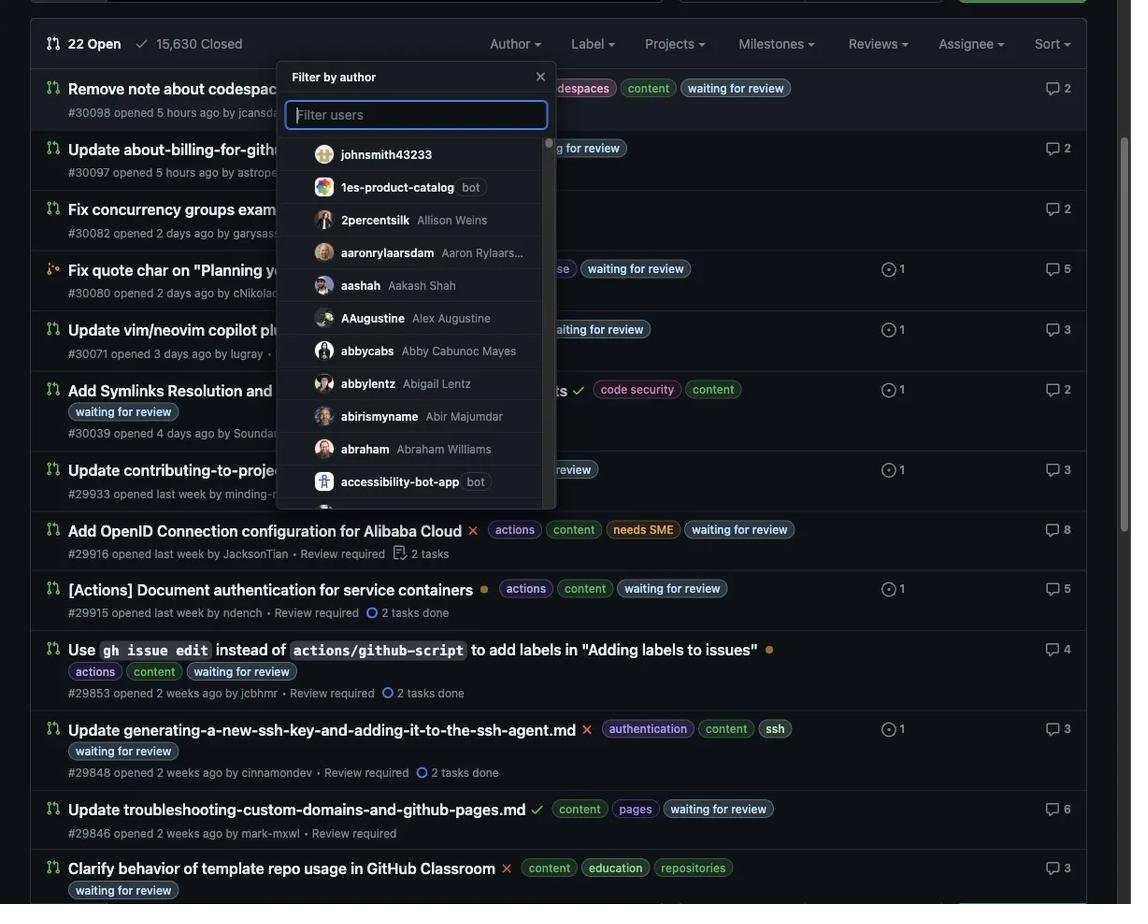 Task type: locate. For each thing, give the bounding box(es) containing it.
9 open pull request element from the top
[[46, 641, 61, 656]]

tasks for file
[[480, 427, 508, 440]]

• review required down node
[[267, 347, 360, 360]]

2percentsilk
[[341, 213, 409, 226]]

54 / 60 checks ok image
[[580, 723, 595, 738]]

#29915
[[68, 607, 109, 620]]

weeks up generating-
[[166, 687, 199, 700]]

enterprise
[[514, 263, 570, 276]]

update about-billing-for-github-copilot.md link
[[68, 140, 375, 158]]

• review required for new-
[[316, 767, 409, 780]]

review down 'configuration'
[[301, 548, 338, 561]]

1 open pull request image from the top
[[46, 140, 61, 155]]

1 issue opened image from the top
[[882, 262, 897, 277]]

5 open pull request element from the top
[[46, 381, 61, 397]]

actions link right 54 / 61 checks ok "icon"
[[488, 521, 543, 539]]

waiting for review for update vim/neovim copilot plugin node version
[[548, 323, 644, 336]]

waiting inside "repositories waiting for review"
[[76, 884, 115, 897]]

cinnamondev
[[242, 767, 312, 780]]

1 horizontal spatial and-
[[370, 801, 403, 819]]

@johnsmith43233 image
[[315, 145, 333, 164]]

1 ssh- from the left
[[258, 721, 290, 739]]

review required link down node
[[276, 347, 360, 360]]

1 vertical spatial hours
[[166, 166, 196, 179]]

soundaryakoutharapu
[[234, 427, 351, 440]]

6 1 link from the top
[[882, 721, 906, 737]]

waiting up #30039
[[76, 405, 115, 419]]

0 horizontal spatial ssh-
[[258, 721, 290, 739]]

actions
[[331, 202, 371, 215], [496, 524, 535, 537], [507, 582, 546, 596], [76, 665, 115, 678]]

4 comment image from the top
[[1046, 642, 1061, 657]]

1 horizontal spatial authentication
[[610, 723, 688, 736]]

#29846
[[68, 827, 111, 840]]

opened for about-
[[113, 166, 153, 179]]

6 1 from the top
[[900, 723, 906, 736]]

aaugustine
[[341, 311, 404, 325]]

1 add from the top
[[68, 382, 97, 399]]

@2percentsilk image
[[315, 210, 333, 229]]

done up weins
[[463, 166, 489, 179]]

3 open pull request element from the top
[[46, 200, 61, 216]]

review down [actions] document authentication for service containers link at left
[[275, 607, 312, 620]]

1 horizontal spatial ssh-
[[477, 721, 509, 739]]

3 comment image from the top
[[1046, 582, 1061, 597]]

2 issue opened image from the top
[[882, 323, 897, 337]]

comment image
[[1046, 383, 1061, 398], [1046, 463, 1061, 478], [1046, 582, 1061, 597], [1046, 642, 1061, 657], [1046, 861, 1061, 876]]

in
[[566, 641, 578, 659], [351, 860, 363, 878]]

0 vertical spatial bot
[[462, 181, 480, 194]]

waiting down needs sme
[[625, 582, 664, 596]]

2 tasks done for [actions] document authentication for service containers
[[382, 607, 449, 620]]

repositories link
[[654, 859, 734, 878]]

0 vertical spatial hours
[[167, 106, 197, 119]]

about
[[164, 80, 205, 98]]

0 vertical spatial and-
[[321, 721, 355, 739]]

1 vertical spatial fix
[[68, 261, 89, 279]]

2 add from the top
[[68, 522, 97, 540]]

issue opened image for update generating-a-new-ssh-key-and-adding-it-to-the-ssh-agent.md
[[882, 722, 897, 737]]

• right lugray
[[267, 347, 272, 360]]

2 tasks done for fix quote char on "planning your migration to gh"
[[362, 287, 429, 300]]

1 horizontal spatial to-
[[426, 721, 447, 739]]

connection
[[157, 522, 238, 540]]

8 open pull request element from the top
[[46, 580, 61, 596]]

2 tasks done for fix concurrency groups example
[[419, 226, 486, 239]]

ago up the update contributing-to-projects.md link
[[195, 427, 215, 440]]

actions link down 1es-
[[324, 199, 378, 218]]

54 / 55 checks ok image
[[379, 142, 394, 157]]

1 1 link from the top
[[882, 261, 906, 277]]

2 2 link from the top
[[1046, 140, 1072, 157]]

security
[[631, 383, 675, 396]]

• up acyphus
[[365, 487, 371, 500]]

• up abraham
[[355, 427, 360, 440]]

fix for fix quote char on "planning your migration to gh"
[[68, 261, 89, 279]]

5 update from the top
[[68, 801, 120, 819]]

1 vertical spatial alex
[[398, 508, 420, 521]]

0 horizontal spatial of
[[184, 860, 198, 878]]

2 tasks done for update vim/neovim copilot plugin node version
[[383, 347, 450, 360]]

tasks down cloud
[[422, 548, 449, 561]]

week for connection
[[177, 548, 204, 561]]

content down 'filter users' text field
[[408, 142, 450, 155]]

• review required down url
[[292, 106, 386, 119]]

gh"
[[391, 261, 421, 279]]

7 comment image from the top
[[1046, 722, 1061, 737]]

tasks for key-
[[442, 767, 470, 780]]

comment image for add symlinks resolution and source file clarification to sarif reports
[[1046, 383, 1061, 398]]

abbylentz
[[341, 377, 395, 390]]

0 vertical spatial to-
[[217, 462, 239, 479]]

domains-
[[303, 801, 370, 819]]

1 open pull request element from the top
[[46, 80, 61, 95]]

tasks up johnsmith43233 "link"
[[418, 106, 446, 119]]

5 comment image from the top
[[1046, 861, 1061, 876]]

started
[[438, 463, 477, 476]]

symlinks
[[100, 382, 164, 399]]

review for and
[[363, 427, 401, 440]]

copilot up lugray link
[[209, 321, 257, 339]]

by down groups
[[217, 226, 230, 239]]

review required link for and
[[363, 427, 448, 440]]

sarif
[[466, 382, 508, 399]]

5 1 from the top
[[900, 582, 906, 595]]

4 1 from the top
[[900, 463, 906, 476]]

12 open pull request element from the top
[[46, 860, 61, 875]]

soundaryakoutharapu link
[[234, 427, 351, 440]]

by for jcbhmr
[[225, 687, 238, 700]]

required up abraham
[[404, 427, 448, 440]]

• for plugin
[[267, 347, 272, 360]]

2 tasks done
[[408, 106, 476, 119], [422, 166, 489, 179], [419, 226, 486, 239], [362, 287, 429, 300], [383, 347, 450, 360], [470, 427, 538, 440], [481, 487, 548, 500], [382, 607, 449, 620], [397, 687, 465, 700], [432, 767, 499, 780]]

abby
[[401, 344, 429, 357]]

cnikolaou link
[[233, 287, 285, 300]]

1 horizontal spatial labels
[[642, 641, 684, 659]]

1 fix from the top
[[68, 201, 89, 218]]

done up pages.md
[[473, 767, 499, 780]]

week down document
[[177, 607, 204, 620]]

weeks
[[166, 687, 199, 700], [167, 767, 200, 780], [167, 827, 200, 840]]

• review required for for-
[[306, 166, 399, 179]]

opened down symlinks
[[114, 427, 154, 440]]

char
[[137, 261, 169, 279]]

projects
[[646, 36, 699, 51]]

of right behavior at bottom left
[[184, 860, 198, 878]]

open pull request image
[[46, 140, 61, 155], [46, 201, 61, 216], [46, 382, 61, 397], [46, 462, 61, 477], [46, 581, 61, 596], [46, 721, 61, 736], [46, 860, 61, 875]]

open pull request image for fix concurrency groups example
[[46, 201, 61, 216]]

3 issue opened image from the top
[[882, 383, 897, 398]]

weeks up troubleshooting-
[[167, 767, 200, 780]]

tasks up it-
[[407, 687, 435, 700]]

queued link
[[298, 287, 339, 300]]

1 vertical spatial bot
[[467, 475, 485, 488]]

actions link right 51 / 56 checks ok icon on the bottom left of page
[[499, 580, 554, 598]]

2
[[1065, 81, 1072, 94], [408, 106, 415, 119], [1065, 142, 1072, 155], [422, 166, 429, 179], [1065, 202, 1072, 215], [157, 226, 163, 239], [419, 226, 426, 239], [157, 287, 164, 300], [362, 287, 368, 300], [383, 347, 389, 360], [1065, 383, 1072, 396], [470, 427, 477, 440], [481, 487, 488, 500], [412, 548, 418, 561], [382, 607, 389, 620], [156, 687, 163, 700], [397, 687, 404, 700], [157, 767, 164, 780], [432, 767, 438, 780], [157, 827, 164, 840]]

sort button
[[1036, 34, 1072, 53]]

fix right pull request in merge queue image
[[68, 261, 89, 279]]

done down 'handle'
[[449, 106, 476, 119]]

review down abirismyname
[[363, 427, 401, 440]]

content left needs
[[554, 524, 595, 537]]

done for fix quote char on "planning your migration to gh"
[[403, 287, 429, 300]]

ago down billing-
[[199, 166, 219, 179]]

ago for resolution
[[195, 427, 215, 440]]

garysassano link
[[233, 226, 299, 239]]

0 vertical spatial 5 link
[[1046, 261, 1072, 277]]

1 vertical spatial github
[[367, 860, 417, 878]]

Search all issues text field
[[107, 0, 664, 3]]

5 open pull request image from the top
[[46, 581, 61, 596]]

issue element
[[679, 0, 944, 3]]

1 update from the top
[[68, 140, 120, 158]]

#29915             opened last week by ndench
[[68, 607, 262, 620]]

0 vertical spatial 41 / 41 checks ok image
[[571, 383, 586, 398]]

ago down "planning
[[195, 287, 214, 300]]

required down adding-
[[365, 767, 409, 780]]

authentication
[[214, 581, 316, 599], [610, 723, 688, 736]]

1 horizontal spatial of
[[272, 641, 286, 659]]

sort
[[1036, 36, 1061, 51]]

2 vertical spatial weeks
[[167, 827, 200, 840]]

jcbhmr link
[[241, 687, 278, 700]]

get started
[[417, 463, 477, 476]]

5 comment image from the top
[[1046, 323, 1061, 337]]

opened right #29848
[[114, 767, 154, 780]]

actions right 54 / 61 checks ok "icon"
[[496, 524, 535, 537]]

2 tasks done for update contributing-to-projects.md
[[481, 487, 548, 500]]

opened for openid
[[112, 548, 152, 561]]

tasks down ssh waiting for review
[[442, 767, 470, 780]]

days up contributing-
[[167, 427, 192, 440]]

4 update from the top
[[68, 721, 120, 739]]

0 horizontal spatial 41 / 41 checks ok image
[[530, 803, 545, 818]]

@aashah image
[[315, 276, 333, 295]]

2 comment image from the top
[[1046, 142, 1061, 157]]

• left "@2percentsilk" image
[[303, 226, 308, 239]]

4 comment image from the top
[[1046, 262, 1061, 277]]

2 tasks done down majumdar
[[470, 427, 538, 440]]

by left lugray link
[[215, 347, 228, 360]]

tasks for version
[[393, 347, 421, 360]]

1 vertical spatial 41 / 41 checks ok image
[[530, 803, 545, 818]]

3 1 link from the top
[[882, 381, 906, 398]]

by down codespaces
[[223, 106, 236, 119]]

1 link for update vim/neovim copilot plugin node version
[[882, 321, 906, 337]]

last for contributing-
[[157, 487, 176, 500]]

0 horizontal spatial github-
[[247, 140, 300, 158]]

8 comment image from the top
[[1046, 802, 1061, 817]]

review required link down domains-
[[312, 827, 397, 840]]

2 link for copilot.md
[[1046, 140, 1072, 157]]

waiting for review link for update troubleshooting-custom-domains-and-github-pages.md
[[664, 800, 775, 819]]

2 open pull request element from the top
[[46, 140, 61, 155]]

review required link up acyphus alex cyphus
[[374, 487, 459, 500]]

by for lugray
[[215, 347, 228, 360]]

waiting for review for fix quote char on "planning your migration to gh"
[[588, 263, 684, 276]]

actions link for add openid connection configuration for alibaba cloud
[[488, 521, 543, 539]]

• for configuration
[[292, 548, 298, 561]]

review down plugin
[[276, 347, 313, 360]]

3 comment image from the top
[[1046, 202, 1061, 217]]

bot-
[[415, 475, 438, 488]]

comment image
[[1046, 81, 1061, 96], [1046, 142, 1061, 157], [1046, 202, 1061, 217], [1046, 262, 1061, 277], [1046, 323, 1061, 337], [1046, 523, 1061, 538], [1046, 722, 1061, 737], [1046, 802, 1061, 817]]

github- up "classroom"
[[403, 801, 456, 819]]

generating-
[[124, 721, 207, 739]]

2 tasks done for update generating-a-new-ssh-key-and-adding-it-to-the-ssh-agent.md
[[432, 767, 499, 780]]

resolution
[[168, 382, 243, 399]]

review required link
[[301, 106, 386, 119], [315, 166, 399, 179], [312, 226, 396, 239], [276, 347, 360, 360], [363, 427, 448, 440], [374, 487, 459, 500], [301, 548, 385, 561], [275, 607, 359, 620], [290, 687, 375, 700], [325, 767, 409, 780], [312, 827, 397, 840]]

fix for fix concurrency groups example
[[68, 201, 89, 218]]

• review required for plugin
[[267, 347, 360, 360]]

last up document
[[155, 548, 174, 561]]

55 / 56 checks ok image
[[424, 262, 439, 277]]

open pull request element for update generating-a-new-ssh-key-and-adding-it-to-the-ssh-agent.md
[[46, 721, 61, 736]]

1 2 link from the top
[[1046, 80, 1072, 96]]

opened for concurrency
[[114, 226, 153, 239]]

open pull request element for update about-billing-for-github-copilot.md
[[46, 140, 61, 155]]

1 comment image from the top
[[1046, 383, 1061, 398]]

0 vertical spatial weeks
[[166, 687, 199, 700]]

0 vertical spatial fix
[[68, 201, 89, 218]]

content
[[628, 82, 670, 95], [408, 142, 450, 155], [389, 202, 431, 215], [454, 263, 496, 276], [432, 323, 474, 336], [693, 383, 735, 396], [357, 463, 399, 476], [554, 524, 595, 537], [565, 582, 607, 596], [134, 665, 176, 678], [706, 723, 748, 736], [560, 803, 601, 816], [529, 862, 571, 875]]

open pull request image for clarify behavior of template repo usage in github classroom
[[46, 860, 61, 875]]

jcansdale link
[[239, 106, 289, 119]]

1 comment image from the top
[[1046, 81, 1061, 96]]

0 vertical spatial 4
[[157, 427, 164, 440]]

file
[[330, 382, 355, 399]]

by left mark-
[[226, 827, 239, 840]]

0 vertical spatial of
[[272, 641, 286, 659]]

update up #29846 at left
[[68, 801, 120, 819]]

tasks down 51 / 51 checks ok icon
[[393, 347, 421, 360]]

days for resolution
[[167, 427, 192, 440]]

2 vertical spatial week
[[177, 607, 204, 620]]

review
[[301, 106, 338, 119], [315, 166, 352, 179], [312, 226, 349, 239], [276, 347, 313, 360], [363, 427, 401, 440], [374, 487, 411, 500], [301, 548, 338, 561], [275, 607, 312, 620], [290, 687, 328, 700], [325, 767, 362, 780], [312, 827, 350, 840]]

5 link
[[1046, 261, 1072, 277], [1046, 580, 1072, 597]]

1 3 link from the top
[[1046, 321, 1072, 337]]

done down reports
[[511, 427, 538, 440]]

issue opened image for [actions] document authentication for service containers
[[882, 582, 897, 597]]

opened up openid
[[114, 487, 153, 500]]

54 / 61 checks ok image
[[466, 523, 481, 538]]

check image
[[134, 36, 149, 51]]

update vim/neovim copilot plugin node version link
[[68, 321, 399, 339]]

open pull request image for update generating-a-new-ssh-key-and-adding-it-to-the-ssh-agent.md
[[46, 721, 61, 736]]

• up domains-
[[316, 767, 321, 780]]

0 vertical spatial in
[[566, 641, 578, 659]]

2 1 link from the top
[[882, 321, 906, 337]]

3 1 from the top
[[900, 383, 906, 396]]

review up domains-
[[325, 767, 362, 780]]

7 open pull request image from the top
[[46, 860, 61, 875]]

54 / 55 checks ok image
[[513, 81, 528, 96]]

1 vertical spatial weeks
[[167, 767, 200, 780]]

comment image inside the 6 link
[[1046, 802, 1061, 817]]

codespaces
[[543, 82, 610, 95]]

ago for copilot
[[192, 347, 212, 360]]

2 tasks done down 'handle'
[[408, 106, 476, 119]]

week
[[179, 487, 206, 500], [177, 548, 204, 561], [177, 607, 204, 620]]

it-
[[410, 721, 426, 739]]

0 vertical spatial github-
[[247, 140, 300, 158]]

0 vertical spatial last
[[157, 487, 176, 500]]

tasks for containing
[[418, 106, 446, 119]]

github
[[408, 80, 458, 98], [367, 860, 417, 878]]

1 horizontal spatial github-
[[403, 801, 456, 819]]

opened
[[114, 106, 154, 119], [113, 166, 153, 179], [114, 226, 153, 239], [114, 287, 154, 300], [111, 347, 151, 360], [114, 427, 154, 440], [114, 487, 153, 500], [112, 548, 152, 561], [112, 607, 151, 620], [114, 687, 153, 700], [114, 767, 154, 780], [114, 827, 154, 840]]

1 vertical spatial add
[[68, 522, 97, 540]]

1 vertical spatial week
[[177, 548, 204, 561]]

1 for fix quote char on "planning your migration to gh"
[[900, 262, 906, 275]]

#30080
[[68, 287, 111, 300]]

41 / 41 checks ok image
[[571, 383, 586, 398], [530, 803, 545, 818]]

review inside ssh waiting for review
[[136, 745, 172, 758]]

• review required down [actions] document authentication for service containers
[[266, 607, 359, 620]]

2 tasks done down 51 / 51 checks ok icon
[[383, 347, 450, 360]]

weeks for use
[[166, 687, 199, 700]]

5 issue opened image from the top
[[882, 582, 897, 597]]

of right instead
[[272, 641, 286, 659]]

open pull request image
[[46, 80, 61, 95], [46, 321, 61, 336], [46, 522, 61, 537], [46, 641, 61, 656], [46, 801, 61, 816]]

0 vertical spatial authentication
[[214, 581, 316, 599]]

last for document
[[155, 607, 174, 620]]

• review required up abraham abraham williams
[[355, 427, 448, 440]]

waiting inside content waiting for review
[[76, 405, 115, 419]]

required
[[342, 106, 386, 119], [355, 166, 399, 179], [352, 226, 396, 239], [316, 347, 360, 360], [404, 427, 448, 440], [414, 487, 459, 500], [341, 548, 385, 561], [315, 607, 359, 620], [331, 687, 375, 700], [365, 767, 409, 780], [353, 827, 397, 840]]

content down issue
[[134, 665, 176, 678]]

tasks for alibaba
[[422, 548, 449, 561]]

open pull request element for remove note about codespaces url containing github handle
[[46, 80, 61, 95]]

milestones button
[[740, 34, 816, 53]]

required for for-
[[355, 166, 399, 179]]

actions for add openid connection configuration for alibaba cloud
[[496, 524, 535, 537]]

tasks up "use gh issue edit instead of actions/github-script to add labels in "adding labels to issues""
[[392, 607, 420, 620]]

1 vertical spatial authentication
[[610, 723, 688, 736]]

1 1 from the top
[[900, 262, 906, 275]]

bot for accessibility-bot-app bot
[[467, 475, 485, 488]]

1 vertical spatial github-
[[403, 801, 456, 819]]

issue opened image
[[882, 262, 897, 277], [882, 323, 897, 337], [882, 383, 897, 398], [882, 463, 897, 478], [882, 582, 897, 597], [882, 722, 897, 737]]

4 issue opened image from the top
[[882, 463, 897, 478]]

add openid connection configuration for alibaba cloud link
[[68, 522, 462, 540]]

4 open pull request image from the top
[[46, 462, 61, 477]]

jcbhmr
[[241, 687, 278, 700]]

required for projects.md
[[414, 487, 459, 500]]

0 horizontal spatial 4
[[157, 427, 164, 440]]

11 open pull request element from the top
[[46, 801, 61, 816]]

done up "aaugustine alex augustine"
[[403, 287, 429, 300]]

behavior
[[118, 860, 180, 878]]

content right security
[[693, 383, 735, 396]]

review required link for for
[[275, 607, 359, 620]]

required up the aaronrylaarsdam
[[352, 226, 396, 239]]

abbylentz abigail lentz
[[341, 377, 471, 390]]

open pull request element for add openid connection configuration for alibaba cloud
[[46, 521, 61, 537]]

1 vertical spatial in
[[351, 860, 363, 878]]

weeks down troubleshooting-
[[167, 827, 200, 840]]

1 vertical spatial 5 link
[[1046, 580, 1072, 597]]

abigail
[[403, 377, 439, 390]]

0 vertical spatial alex
[[412, 311, 434, 325]]

ago down troubleshooting-
[[203, 827, 223, 840]]

mayes
[[482, 344, 516, 357]]

• review required
[[292, 106, 386, 119], [306, 166, 399, 179], [303, 226, 396, 239], [267, 347, 360, 360], [355, 427, 448, 440], [365, 487, 459, 500], [292, 548, 385, 561], [266, 607, 359, 620], [282, 687, 375, 700], [316, 767, 409, 780]]

2 vertical spatial last
[[155, 607, 174, 620]]

authentication right 54 / 60 checks ok icon
[[610, 723, 688, 736]]

required down alibaba
[[341, 548, 385, 561]]

for inside "repositories waiting for review"
[[118, 884, 133, 897]]

[actions] document authentication for service containers
[[68, 581, 474, 599]]

done for update about-billing-for-github-copilot.md
[[463, 166, 489, 179]]

6 open pull request element from the top
[[46, 461, 61, 477]]

• down 'configuration'
[[292, 548, 298, 561]]

2 1 from the top
[[900, 323, 906, 336]]

6 comment image from the top
[[1046, 523, 1061, 538]]

2 open pull request image from the top
[[46, 321, 61, 336]]

51 / 51 checks ok image
[[402, 323, 417, 338]]

required for configuration
[[341, 548, 385, 561]]

use gh issue edit instead of actions/github-script to add labels in "adding labels to issues"
[[68, 641, 759, 659]]

service
[[344, 581, 395, 599]]

0 horizontal spatial labels
[[520, 641, 562, 659]]

2 tasks done up aaron
[[419, 226, 486, 239]]

• review required up acyphus alex cyphus
[[365, 487, 459, 500]]

1 vertical spatial last
[[155, 548, 174, 561]]

• for for
[[266, 607, 272, 620]]

comment image inside 5 link
[[1046, 262, 1061, 277]]

41 / 46 checks ok image
[[762, 643, 777, 658]]

copilot.md
[[299, 140, 375, 158]]

0 horizontal spatial and-
[[321, 721, 355, 739]]

0 vertical spatial week
[[179, 487, 206, 500]]

agent.md
[[509, 721, 576, 739]]

days down fix concurrency groups example link
[[166, 226, 191, 239]]

0 horizontal spatial authentication
[[214, 581, 316, 599]]

None search field
[[30, 0, 944, 3]]

update for update troubleshooting-custom-domains-and-github-pages.md
[[68, 801, 120, 819]]

4 1 link from the top
[[882, 461, 906, 478]]

2 3 link from the top
[[1046, 461, 1072, 478]]

waiting for review for fix concurrency groups example
[[450, 202, 545, 215]]

week down the update contributing-to-projects.md link
[[179, 487, 206, 500]]

6 issue opened image from the top
[[882, 722, 897, 737]]

#29933
[[68, 487, 110, 500]]

7 open pull request element from the top
[[46, 521, 61, 537]]

6 open pull request image from the top
[[46, 721, 61, 736]]

2 fix from the top
[[68, 261, 89, 279]]

alex for augustine
[[412, 311, 434, 325]]

authentication up ndench link
[[214, 581, 316, 599]]

review required link for codespaces
[[301, 106, 386, 119]]

• review required for projects.md
[[365, 487, 459, 500]]

2 comment image from the top
[[1046, 463, 1061, 478]]

hours down about
[[167, 106, 197, 119]]

add for add symlinks resolution and source file clarification to sarif reports
[[68, 382, 97, 399]]

13 / 47 checks ok image
[[327, 463, 342, 478]]

opened down concurrency
[[114, 226, 153, 239]]

gh
[[103, 643, 119, 659]]

1 vertical spatial 4
[[1064, 643, 1072, 656]]

catalog
[[413, 181, 454, 194]]

weeks for update generating-a-new-ssh-key-and-adding-it-to-the-ssh-agent.md
[[167, 767, 200, 780]]

lugray
[[231, 347, 263, 360]]

last
[[157, 487, 176, 500], [155, 548, 174, 561], [155, 607, 174, 620]]

open pull request element
[[46, 80, 61, 95], [46, 140, 61, 155], [46, 200, 61, 216], [46, 321, 61, 336], [46, 381, 61, 397], [46, 461, 61, 477], [46, 521, 61, 537], [46, 580, 61, 596], [46, 641, 61, 656], [46, 721, 61, 736], [46, 801, 61, 816], [46, 860, 61, 875]]

update for update vim/neovim copilot plugin node version
[[68, 321, 120, 339]]

opened down note on the top left of page
[[114, 106, 154, 119]]

waiting for review link for remove note about codespaces url containing github handle
[[681, 79, 792, 97]]

assignee
[[940, 36, 998, 51]]

aashah
[[341, 279, 380, 292]]

2 update from the top
[[68, 321, 120, 339]]

waiting for review link for fix concurrency groups example
[[442, 199, 553, 218]]

code security link
[[594, 380, 682, 399]]

required for plugin
[[316, 347, 360, 360]]

4 2 link from the top
[[1046, 381, 1072, 398]]

1 open pull request image from the top
[[46, 80, 61, 95]]

vim/neovim
[[124, 321, 205, 339]]

@aaronrylaarsdam image
[[315, 243, 333, 262]]

1 horizontal spatial 41 / 41 checks ok image
[[571, 383, 586, 398]]

3 update from the top
[[68, 462, 120, 479]]

5 open pull request image from the top
[[46, 801, 61, 816]]

0 horizontal spatial in
[[351, 860, 363, 878]]

3 open pull request image from the top
[[46, 382, 61, 397]]

content down abraham
[[357, 463, 399, 476]]

2 open pull request image from the top
[[46, 201, 61, 216]]

2 tasks done down the-
[[432, 767, 499, 780]]

clarify behavior of template repo usage in github classroom
[[68, 860, 496, 878]]

review for configuration
[[301, 548, 338, 561]]

3 open pull request image from the top
[[46, 522, 61, 537]]

4 open pull request element from the top
[[46, 321, 61, 336]]

done for [actions] document authentication for service containers
[[423, 607, 449, 620]]

content link up the "adding
[[557, 580, 614, 598]]

actions link for fix concurrency groups example
[[324, 199, 378, 218]]

4 open pull request image from the top
[[46, 641, 61, 656]]

add symlinks resolution and source file clarification to sarif reports link
[[68, 382, 568, 399]]

reports
[[512, 382, 568, 399]]

1 vertical spatial and-
[[370, 801, 403, 819]]

10 open pull request element from the top
[[46, 721, 61, 736]]

5 1 link from the top
[[882, 580, 906, 597]]

@abirismyname image
[[315, 407, 333, 426]]

required down node
[[316, 347, 360, 360]]

of
[[272, 641, 286, 659], [184, 860, 198, 878]]

comment image inside the '8' link
[[1046, 523, 1061, 538]]

0 vertical spatial add
[[68, 382, 97, 399]]

to left the add
[[471, 641, 486, 659]]

comment image for first 5 link from the top
[[1046, 262, 1061, 277]]

abir
[[426, 410, 447, 423]]

by down new-
[[226, 767, 239, 780]]

by
[[324, 70, 337, 83], [223, 106, 236, 119], [222, 166, 235, 179], [217, 226, 230, 239], [217, 287, 230, 300], [215, 347, 228, 360], [218, 427, 231, 440], [209, 487, 222, 500], [207, 548, 220, 561], [207, 607, 220, 620], [225, 687, 238, 700], [226, 767, 239, 780], [226, 827, 239, 840]]

comment image inside 2 link
[[1046, 383, 1061, 398]]

22 open link
[[46, 34, 121, 53]]



Task type: describe. For each thing, give the bounding box(es) containing it.
waiting for review link for fix quote char on "planning your migration to gh"
[[581, 260, 692, 278]]

waiting right pages
[[671, 803, 710, 816]]

1 for update generating-a-new-ssh-key-and-adding-it-to-the-ssh-agent.md
[[900, 723, 906, 736]]

#30082             opened 2 days ago by garysassano
[[68, 226, 299, 239]]

review inside content waiting for review
[[136, 405, 172, 419]]

1 horizontal spatial in
[[566, 641, 578, 659]]

2 labels from the left
[[642, 641, 684, 659]]

open pull request image for use
[[46, 641, 61, 656]]

open pull request image for add openid connection configuration for alibaba cloud
[[46, 522, 61, 537]]

fix concurrency groups example
[[68, 201, 298, 218]]

waiting for review link for update vim/neovim copilot plugin node version
[[541, 320, 651, 339]]

code
[[601, 383, 628, 396]]

codespaces link
[[535, 79, 617, 97]]

ago for about
[[200, 106, 220, 119]]

to left sarif
[[448, 382, 462, 399]]

to left issues"
[[688, 641, 702, 659]]

bot for 1es-product-catalog bot
[[462, 181, 480, 194]]

for inside ssh waiting for review
[[118, 745, 133, 758]]

done for update contributing-to-projects.md
[[522, 487, 548, 500]]

containing
[[330, 80, 405, 98]]

content down aaron
[[454, 263, 496, 276]]

by for mark-
[[226, 827, 239, 840]]

pages.md
[[456, 801, 526, 819]]

done for add symlinks resolution and source file clarification to sarif reports
[[511, 427, 538, 440]]

• for new-
[[316, 767, 321, 780]]

version
[[347, 321, 399, 339]]

• for and
[[355, 427, 360, 440]]

opened right the #29853
[[114, 687, 153, 700]]

minding-
[[225, 487, 273, 500]]

mark-
[[242, 827, 273, 840]]

abraham
[[397, 442, 444, 456]]

required for for
[[315, 607, 359, 620]]

accessibility-bot-app bot
[[341, 475, 485, 488]]

1 vertical spatial to-
[[426, 721, 447, 739]]

pages link
[[612, 800, 660, 819]]

actions link up the #29853
[[68, 662, 123, 681]]

• review required for for
[[266, 607, 359, 620]]

filter by author
[[292, 70, 376, 83]]

comment image for copilot.md's 2 link
[[1046, 142, 1061, 157]]

#29853             opened 2 weeks ago by jcbhmr
[[68, 687, 278, 700]]

content up the "adding
[[565, 582, 607, 596]]

• review required for configuration
[[292, 548, 385, 561]]

handle
[[462, 80, 510, 98]]

2 ssh- from the left
[[477, 721, 509, 739]]

content link down aaron
[[447, 260, 503, 278]]

@accessibility bot app image
[[315, 472, 333, 491]]

review required link up update generating-a-new-ssh-key-and-adding-it-to-the-ssh-agent.md
[[290, 687, 375, 700]]

required down actions/github-
[[331, 687, 375, 700]]

days for groups
[[166, 226, 191, 239]]

2 tasks done up it-
[[397, 687, 465, 700]]

document
[[137, 581, 210, 599]]

opened for quote
[[114, 287, 154, 300]]

ago for char
[[195, 287, 214, 300]]

8 link
[[1046, 521, 1072, 538]]

for-
[[221, 140, 247, 158]]

close menu image
[[534, 69, 549, 84]]

1 for update contributing-to-projects.md
[[900, 463, 906, 476]]

54 / 60 checks ok image
[[499, 861, 514, 876]]

0 vertical spatial github
[[408, 80, 458, 98]]

content link left ssh
[[699, 720, 755, 739]]

comment image for third 3 link from the top
[[1046, 722, 1061, 737]]

minding-myown-business link
[[225, 487, 362, 500]]

• review required up update generating-a-new-ssh-key-and-adding-it-to-the-ssh-agent.md link
[[282, 687, 375, 700]]

aaron
[[441, 246, 472, 259]]

jacksontian
[[223, 548, 289, 561]]

get
[[417, 463, 435, 476]]

pull request in merge queue image
[[46, 261, 61, 276]]

williams
[[447, 442, 491, 456]]

opened for note
[[114, 106, 154, 119]]

education
[[589, 862, 643, 875]]

done for update generating-a-new-ssh-key-and-adding-it-to-the-ssh-agent.md
[[473, 767, 499, 780]]

waiting inside ssh waiting for review
[[76, 745, 115, 758]]

edit
[[176, 643, 209, 659]]

clarify
[[68, 860, 115, 878]]

waiting for review for update troubleshooting-custom-domains-and-github-pages.md
[[671, 803, 767, 816]]

comment image for the 6 link
[[1046, 802, 1061, 817]]

content link right 54 / 60 checks ok image
[[522, 859, 578, 878]]

augustine
[[438, 311, 490, 325]]

done for update vim/neovim copilot plugin node version
[[424, 347, 450, 360]]

3 2 link from the top
[[1046, 200, 1072, 217]]

issue opened image for update contributing-to-projects.md
[[882, 463, 897, 478]]

tasks down williams
[[491, 487, 519, 500]]

enterprise link
[[507, 260, 577, 278]]

4 link
[[1046, 641, 1072, 657]]

clarify behavior of template repo usage in github classroom link
[[68, 860, 496, 878]]

1es-product-catalog bot
[[341, 181, 480, 194]]

last for openid
[[155, 548, 174, 561]]

by right filter
[[324, 70, 337, 83]]

content link left pages link
[[552, 800, 609, 819]]

aakash
[[388, 279, 426, 292]]

update for update contributing-to-projects.md
[[68, 462, 120, 479]]

waiting right 'enterprise'
[[588, 263, 627, 276]]

needs sme link
[[606, 521, 681, 539]]

update troubleshooting-custom-domains-and-github-pages.md
[[68, 801, 526, 819]]

waiting for review for remove note about codespaces url containing github handle
[[688, 82, 784, 95]]

your
[[266, 261, 298, 279]]

authentication link
[[602, 720, 695, 739]]

content right 54 / 60 checks ok image
[[529, 862, 571, 875]]

1 for add symlinks resolution and source file clarification to sarif reports
[[900, 383, 906, 396]]

node
[[308, 321, 344, 339]]

content link up the cabunoc
[[425, 320, 481, 339]]

content left pages link
[[560, 803, 601, 816]]

waiting for review link for update contributing-to-projects.md
[[488, 460, 599, 479]]

needs
[[614, 524, 647, 537]]

53 / 54 checks ok image
[[302, 202, 317, 217]]

content link down abraham
[[350, 460, 406, 479]]

@aaugustine image
[[315, 309, 333, 327]]

comment image inside 4 link
[[1046, 642, 1061, 657]]

review inside "repositories waiting for review"
[[136, 884, 172, 897]]

51 / 56 checks ok image
[[477, 582, 492, 597]]

#29846             opened 2 weeks ago by mark-mxwl • review required
[[68, 827, 397, 840]]

rylaarsdam
[[475, 246, 537, 259]]

issue opened image for add symlinks resolution and source file clarification to sarif reports
[[882, 383, 897, 398]]

1 link for add symlinks resolution and source file clarification to sarif reports
[[882, 381, 906, 398]]

1 link for [actions] document authentication for service containers
[[882, 580, 906, 597]]

waiting down 54 / 55 checks ok icon on the left top of the page
[[524, 142, 563, 155]]

content left ssh
[[706, 723, 748, 736]]

update for update generating-a-new-ssh-key-and-adding-it-to-the-ssh-agent.md
[[68, 721, 120, 739]]

1 link for fix quote char on "planning your migration to gh"
[[882, 261, 906, 277]]

• review required for example
[[303, 226, 396, 239]]

projects.md
[[239, 462, 324, 479]]

waiting down projects popup button
[[688, 82, 728, 95]]

1 horizontal spatial copilot
[[492, 323, 529, 336]]

Issues search field
[[107, 0, 664, 3]]

• for example
[[303, 226, 308, 239]]

1 5 link from the top
[[1046, 261, 1072, 277]]

#30097
[[68, 166, 110, 179]]

review for for-
[[315, 166, 352, 179]]

add
[[490, 641, 516, 659]]

• right mxwl
[[304, 827, 309, 840]]

ago for billing-
[[199, 166, 219, 179]]

comment image for second 2 link from the bottom of the page
[[1046, 202, 1061, 217]]

3 3 link from the top
[[1046, 721, 1072, 737]]

instead
[[216, 641, 268, 659]]

required down domains-
[[353, 827, 397, 840]]

the-
[[447, 721, 477, 739]]

open pull request element for use
[[46, 641, 61, 656]]

waiting down edit
[[194, 665, 233, 678]]

1 link for update contributing-to-projects.md
[[882, 461, 906, 478]]

checklist image
[[393, 546, 408, 561]]

done for remove note about codespaces url containing github handle
[[449, 106, 476, 119]]

quote
[[92, 261, 133, 279]]

opened up behavior at bottom left
[[114, 827, 154, 840]]

@abraham image
[[315, 440, 333, 458]]

acyphus
[[341, 508, 390, 521]]

review for for
[[275, 607, 312, 620]]

ssh link
[[759, 720, 793, 739]]

troubleshooting-
[[124, 801, 243, 819]]

content link right security
[[686, 380, 742, 399]]

add for add openid connection configuration for alibaba cloud
[[68, 522, 97, 540]]

abraham
[[341, 442, 389, 456]]

@abbylentz image
[[315, 374, 333, 393]]

waiting right copilot link
[[548, 323, 587, 336]]

open pull request image for [actions] document authentication for service containers
[[46, 581, 61, 596]]

2 tasks
[[412, 548, 449, 561]]

tasks up aaronrylaarsdam aaron rylaarsdam
[[429, 226, 457, 239]]

content link down 1es-product-catalog bot
[[382, 199, 439, 218]]

content up the cabunoc
[[432, 323, 474, 336]]

comment image for update contributing-to-projects.md
[[1046, 463, 1061, 478]]

waiting right sme
[[692, 524, 731, 537]]

ago for a-
[[203, 767, 223, 780]]

actions up the #29853
[[76, 665, 115, 678]]

johnsmith43233
[[341, 148, 432, 161]]

review for codespaces
[[301, 106, 338, 119]]

required for example
[[352, 226, 396, 239]]

adding-
[[355, 721, 410, 739]]

review required link for projects.md
[[374, 487, 459, 500]]

concurrency
[[92, 201, 181, 218]]

2 5 link from the top
[[1046, 580, 1072, 597]]

update vim/neovim copilot plugin node version
[[68, 321, 399, 339]]

• right jcbhmr link
[[282, 687, 287, 700]]

to down the aaronrylaarsdam
[[373, 261, 387, 279]]

abirismyname
[[341, 410, 418, 423]]

4 3 link from the top
[[1046, 860, 1072, 876]]

content link down issue
[[126, 662, 183, 681]]

ago up a-
[[203, 687, 222, 700]]

waiting for review link for [actions] document authentication for service containers
[[618, 580, 728, 598]]

reviews
[[849, 36, 902, 51]]

@abbycabs image
[[315, 341, 333, 360]]

astropedrito link
[[238, 166, 302, 179]]

open pull request image for update about-billing-for-github-copilot.md
[[46, 140, 61, 155]]

@1es product catalog image
[[315, 178, 333, 196]]

done up the-
[[438, 687, 465, 700]]

open pull request image for add symlinks resolution and source file clarification to sarif reports
[[46, 382, 61, 397]]

15,630
[[156, 36, 197, 51]]

week for to-
[[179, 487, 206, 500]]

by down the update contributing-to-projects.md link
[[209, 487, 222, 500]]

reviews button
[[849, 34, 910, 53]]

majumdar
[[450, 410, 503, 423]]

[actions] document authentication for service containers link
[[68, 581, 474, 599]]

1 labels from the left
[[520, 641, 562, 659]]

• for codespaces
[[292, 106, 298, 119]]

days for char
[[167, 287, 191, 300]]

pull request in merge queue element
[[46, 261, 61, 276]]

0 horizontal spatial copilot
[[209, 321, 257, 339]]

closed
[[201, 36, 243, 51]]

review for new-
[[325, 767, 362, 780]]

for inside content waiting for review
[[118, 405, 133, 419]]

review up key-
[[290, 687, 328, 700]]

waiting right started
[[496, 463, 535, 476]]

tasks for containers
[[392, 607, 420, 620]]

weins
[[455, 213, 487, 226]]

template
[[202, 860, 265, 878]]

2 link for file
[[1046, 381, 1072, 398]]

content down projects
[[628, 82, 670, 95]]

content link left needs
[[546, 521, 603, 539]]

cnikolaou
[[233, 287, 285, 300]]

opened for vim/neovim
[[111, 347, 151, 360]]

new-
[[223, 721, 258, 739]]

open pull request image for update vim/neovim copilot plugin node version
[[46, 321, 61, 336]]

0 horizontal spatial to-
[[217, 462, 239, 479]]

open
[[87, 36, 121, 51]]

1 horizontal spatial 4
[[1064, 643, 1072, 656]]

content link down 'filter users' text field
[[401, 139, 458, 158]]

queued
[[298, 287, 339, 300]]

review for plugin
[[276, 347, 313, 360]]

opened for generating-
[[114, 767, 154, 780]]

• review required for and
[[355, 427, 448, 440]]

education link
[[582, 859, 651, 878]]

#30071             opened 3 days ago by lugray
[[68, 347, 263, 360]]

• review required for codespaces
[[292, 106, 386, 119]]

1 vertical spatial of
[[184, 860, 198, 878]]

content inside content waiting for review
[[693, 383, 735, 396]]

by for cinnamondev
[[226, 767, 239, 780]]

Filter users text field
[[285, 100, 549, 130]]

content down 1es-product-catalog bot
[[389, 202, 431, 215]]

review required link for new-
[[325, 767, 409, 780]]

update about-billing-for-github-copilot.md
[[68, 140, 375, 158]]

by left ndench
[[207, 607, 220, 620]]

author button
[[490, 34, 542, 53]]

open pull request element for add symlinks resolution and source file clarification to sarif reports
[[46, 381, 61, 397]]

review down domains-
[[312, 827, 350, 840]]

by down connection
[[207, 548, 220, 561]]

abraham abraham williams
[[341, 442, 491, 456]]

git pull request image
[[46, 36, 61, 51]]

ago for groups
[[194, 226, 214, 239]]

waiting down catalog
[[450, 202, 489, 215]]

pages
[[620, 803, 653, 816]]

review for example
[[312, 226, 349, 239]]

cabunoc
[[432, 344, 479, 357]]

actions/github-
[[294, 643, 415, 659]]

issue opened image for fix quote char on "planning your migration to gh"
[[882, 262, 897, 277]]

shah
[[429, 279, 456, 292]]

content link down projects
[[621, 79, 677, 97]]

add openid connection configuration for alibaba cloud
[[68, 522, 462, 540]]

example
[[239, 201, 298, 218]]

myown-
[[273, 487, 315, 500]]



Task type: vqa. For each thing, say whether or not it's contained in the screenshot.
The Issues "link"
no



